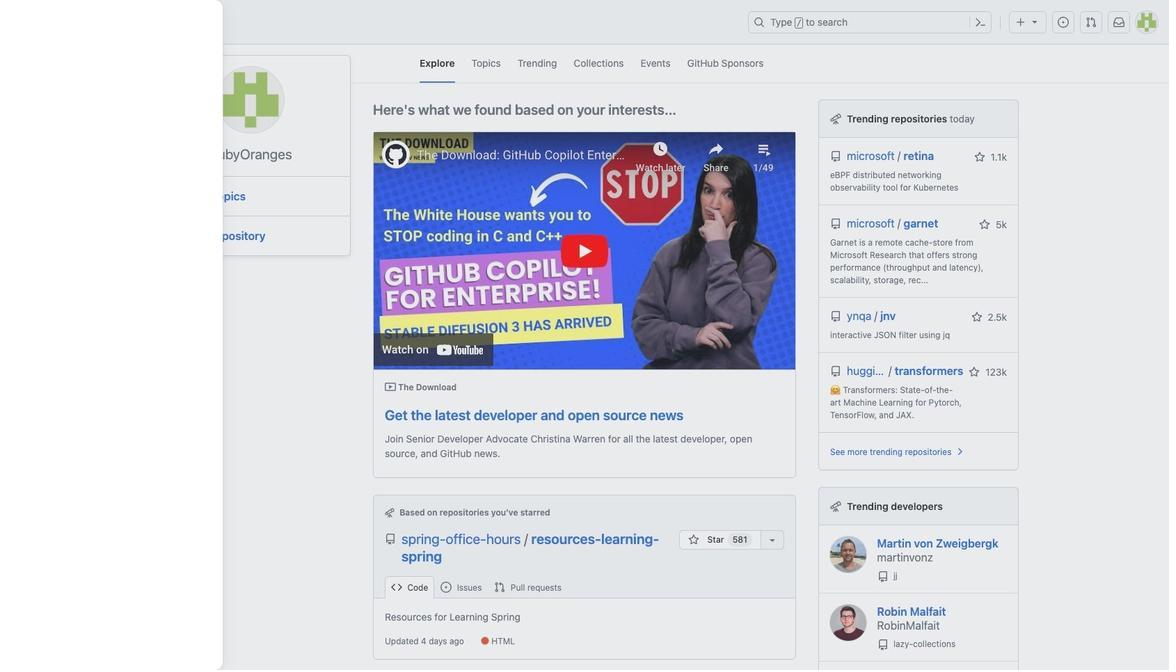Task type: locate. For each thing, give the bounding box(es) containing it.
1 vertical spatial star image
[[970, 367, 981, 378]]

581 users starred this repository element
[[728, 533, 753, 547]]

these results are generated by github computers image
[[831, 114, 842, 125], [831, 501, 842, 513]]

1 vertical spatial these results are generated by github computers image
[[831, 501, 842, 513]]

star image
[[980, 219, 991, 231], [970, 367, 981, 378]]

these results are generated by github computers element
[[831, 111, 842, 126], [831, 499, 842, 514]]

add this repository to a list image
[[767, 535, 779, 546]]

0 vertical spatial these results are generated by github computers element
[[831, 111, 842, 126]]

1 these results are generated by github computers image from the top
[[831, 114, 842, 125]]

repository menu element
[[374, 577, 796, 599]]

star image
[[975, 152, 986, 163], [972, 312, 983, 323], [689, 535, 700, 546]]

command palette image
[[976, 17, 987, 28]]

repo image for middle star icon
[[831, 311, 842, 322]]

1 vertical spatial these results are generated by github computers element
[[831, 499, 842, 514]]

2 vertical spatial star image
[[689, 535, 700, 546]]

repo image
[[385, 534, 396, 545]]

git pull request image
[[1086, 17, 1098, 28]]

1 these results are generated by github computers element from the top
[[831, 111, 842, 126]]

repo image for the top star image
[[831, 219, 842, 230]]

0 vertical spatial these results are generated by github computers image
[[831, 114, 842, 125]]

repo image
[[831, 151, 842, 162], [831, 219, 842, 230], [831, 311, 842, 322], [831, 366, 842, 377], [878, 572, 889, 583], [878, 640, 889, 651]]



Task type: vqa. For each thing, say whether or not it's contained in the screenshot.
the leftmost the Light Tritanopia icon
no



Task type: describe. For each thing, give the bounding box(es) containing it.
plus image
[[1016, 17, 1027, 28]]

2 these results are generated by github computers element from the top
[[831, 499, 842, 514]]

1 vertical spatial star image
[[972, 312, 983, 323]]

repo image for the bottommost star image
[[831, 366, 842, 377]]

repo image for topmost star icon
[[831, 151, 842, 162]]

issue opened image
[[1059, 17, 1070, 28]]

0 vertical spatial star image
[[975, 152, 986, 163]]

this recommendation was generated by github computers element
[[385, 508, 400, 518]]

chevron right image
[[955, 446, 966, 458]]

0 vertical spatial star image
[[980, 219, 991, 231]]

notifications image
[[1114, 17, 1125, 28]]

triangle down image
[[1030, 16, 1041, 27]]

2 these results are generated by github computers image from the top
[[831, 501, 842, 513]]

this recommendation was generated by github computers image
[[385, 508, 395, 518]]

video image
[[385, 382, 396, 393]]



